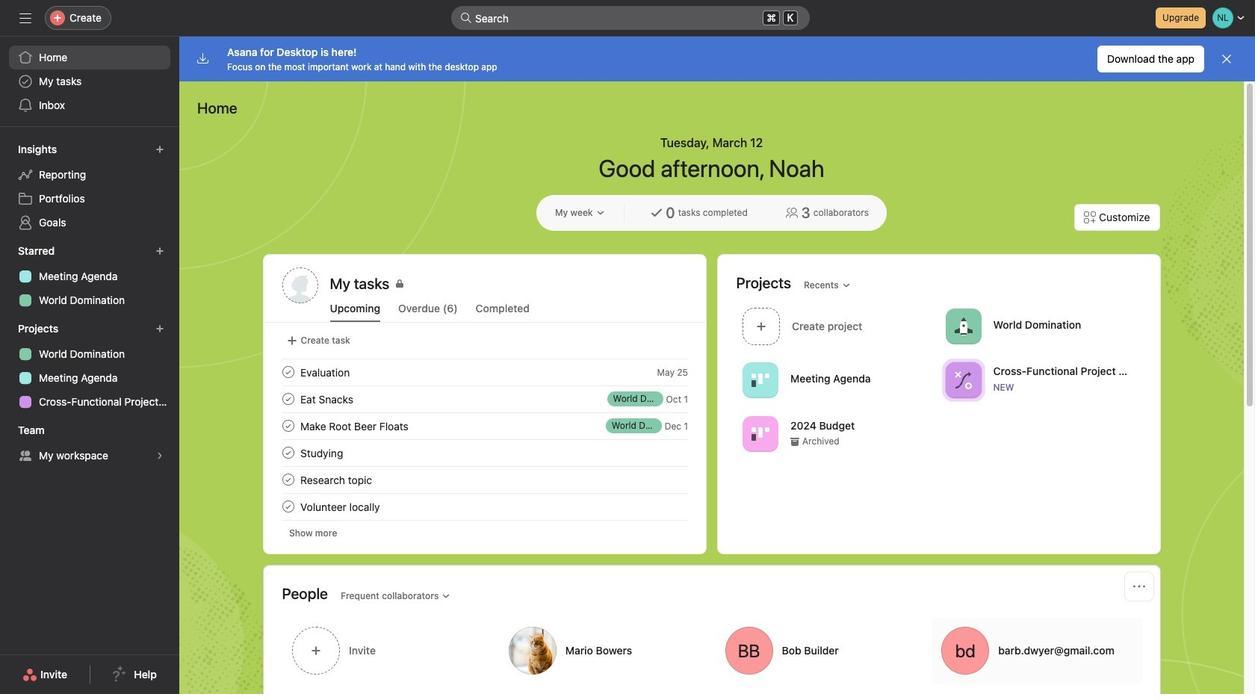 Task type: describe. For each thing, give the bounding box(es) containing it.
see details, my workspace image
[[155, 451, 164, 460]]

mark complete image for 1st mark complete option
[[279, 363, 297, 381]]

1 mark complete checkbox from the top
[[279, 390, 297, 408]]

add items to starred image
[[155, 247, 164, 256]]

projects element
[[0, 315, 179, 417]]

global element
[[0, 37, 179, 126]]

hide sidebar image
[[19, 12, 31, 24]]

4 mark complete checkbox from the top
[[279, 498, 297, 516]]

Search tasks, projects, and more text field
[[451, 6, 810, 30]]

mark complete image for 1st mark complete option from the bottom of the page
[[279, 498, 297, 516]]

board image
[[751, 371, 769, 389]]

board image
[[751, 425, 769, 443]]

mark complete image
[[279, 390, 297, 408]]

mark complete image for third mark complete option from the top
[[279, 444, 297, 462]]



Task type: locate. For each thing, give the bounding box(es) containing it.
1 mark complete checkbox from the top
[[279, 363, 297, 381]]

mark complete image for 2nd mark complete option from the top
[[279, 417, 297, 435]]

Mark complete checkbox
[[279, 390, 297, 408], [279, 471, 297, 489]]

2 mark complete image from the top
[[279, 417, 297, 435]]

insights element
[[0, 136, 179, 238]]

add profile photo image
[[282, 267, 318, 303]]

dismiss image
[[1221, 53, 1233, 65]]

1 vertical spatial mark complete checkbox
[[279, 471, 297, 489]]

None field
[[451, 6, 810, 30]]

1 mark complete image from the top
[[279, 363, 297, 381]]

starred element
[[0, 238, 179, 315]]

prominent image
[[460, 12, 472, 24]]

3 mark complete image from the top
[[279, 444, 297, 462]]

Mark complete checkbox
[[279, 363, 297, 381], [279, 417, 297, 435], [279, 444, 297, 462], [279, 498, 297, 516]]

teams element
[[0, 417, 179, 471]]

new insights image
[[155, 145, 164, 154]]

4 mark complete image from the top
[[279, 471, 297, 489]]

3 mark complete checkbox from the top
[[279, 444, 297, 462]]

line_and_symbols image
[[954, 371, 972, 389]]

2 mark complete checkbox from the top
[[279, 417, 297, 435]]

5 mark complete image from the top
[[279, 498, 297, 516]]

rocket image
[[954, 317, 972, 335]]

new project or portfolio image
[[155, 324, 164, 333]]

mark complete image
[[279, 363, 297, 381], [279, 417, 297, 435], [279, 444, 297, 462], [279, 471, 297, 489], [279, 498, 297, 516]]

0 vertical spatial mark complete checkbox
[[279, 390, 297, 408]]

2 mark complete checkbox from the top
[[279, 471, 297, 489]]



Task type: vqa. For each thing, say whether or not it's contained in the screenshot.
the topmost Mark complete option
yes



